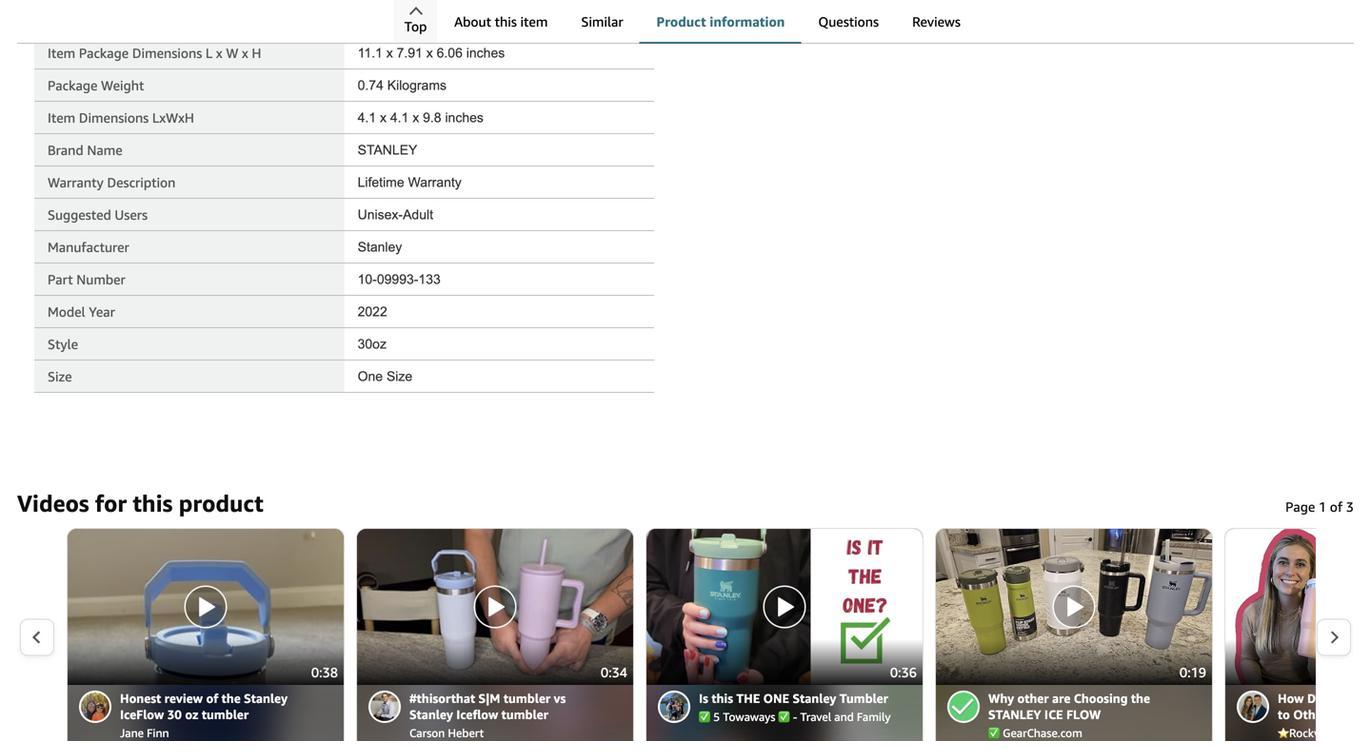 Task type: vqa. For each thing, say whether or not it's contained in the screenshot.
'doesn't' to the bottom
no



Task type: locate. For each thing, give the bounding box(es) containing it.
133
[[418, 272, 441, 287]]

of right review
[[206, 692, 218, 707]]

carson
[[409, 727, 445, 740]]

product
[[657, 14, 706, 30]]

1 vertical spatial package
[[48, 78, 97, 93]]

video widget card image for 0:36
[[647, 530, 923, 685]]

page
[[1286, 500, 1315, 515]]

tumbler left vs
[[504, 692, 551, 707]]

2 video widget card image from the left
[[647, 530, 923, 685]]

x left 6.06
[[426, 46, 433, 60]]

2 horizontal spatial this
[[712, 692, 733, 707]]

tumbler inside honest review of the stanley iceflow 30 oz tumbler jane finn
[[202, 708, 249, 723]]

1 vertical spatial inches
[[445, 110, 484, 125]]

0 vertical spatial item
[[48, 45, 75, 61]]

part number
[[48, 272, 125, 288]]

‎0.74
[[358, 78, 384, 93]]

5
[[713, 711, 720, 724]]

2 size from the left
[[387, 369, 413, 384]]

x right "4.1"
[[413, 110, 419, 125]]

this for is
[[712, 692, 733, 707]]

size right ‎one
[[387, 369, 413, 384]]

0:36 text field
[[885, 660, 923, 686]]

‎10-09993-133
[[358, 272, 441, 287]]

of for review
[[206, 692, 218, 707]]

similar
[[581, 14, 623, 30]]

tumbler
[[504, 692, 551, 707], [202, 708, 249, 723], [501, 708, 548, 723]]

weight
[[101, 78, 144, 93]]

stanley inside honest review of the stanley iceflow 30 oz tumbler jane finn
[[244, 692, 288, 707]]

video widget card image up review
[[68, 530, 344, 685]]

1 vertical spatial dimensions
[[79, 110, 149, 126]]

1 horizontal spatial size
[[387, 369, 413, 384]]

package up package weight
[[79, 45, 129, 61]]

0 horizontal spatial this
[[133, 490, 173, 518]]

2 horizontal spatial ✅
[[988, 727, 1000, 740]]

how does this s ⭐️rockwood revie
[[1278, 692, 1371, 740]]

description
[[107, 175, 176, 190]]

0 vertical spatial dimensions
[[132, 45, 202, 61]]

0 horizontal spatial the
[[222, 692, 241, 707]]

h
[[252, 45, 261, 61]]

1 video widget card image from the left
[[68, 530, 344, 685]]

oz
[[185, 708, 198, 723]]

2 horizontal spatial stanley
[[793, 692, 836, 707]]

1 horizontal spatial ✅
[[779, 711, 790, 724]]

1 horizontal spatial the
[[1131, 692, 1150, 707]]

inches down about
[[466, 46, 505, 60]]

2 vertical spatial this
[[712, 692, 733, 707]]

inches right the 9.8
[[445, 110, 484, 125]]

x
[[216, 45, 222, 61], [242, 45, 248, 61], [386, 46, 393, 60], [426, 46, 433, 60], [380, 110, 387, 125], [413, 110, 419, 125]]

6.06
[[437, 46, 463, 60]]

page 1 of 3
[[1286, 500, 1354, 515]]

stanley for 0:36
[[793, 692, 836, 707]]

item for item package dimensions l x w x h
[[48, 45, 75, 61]]

warranty up suggested
[[48, 175, 104, 190]]

1 vertical spatial of
[[206, 692, 218, 707]]

videos for this product element
[[17, 489, 1354, 519]]

dimensions down weight
[[79, 110, 149, 126]]

this right "is"
[[712, 692, 733, 707]]

next image
[[1329, 631, 1340, 645]]

video widget card image up "one"
[[647, 530, 923, 685]]

this for about
[[495, 14, 517, 30]]

dimensions
[[132, 45, 202, 61], [79, 110, 149, 126]]

warranty up adult on the top
[[408, 175, 462, 190]]

2 warranty from the left
[[408, 175, 462, 190]]

part
[[48, 272, 73, 288]]

0:36
[[890, 665, 917, 681]]

video widget card image
[[68, 530, 344, 685], [647, 530, 923, 685]]

the right choosing
[[1131, 692, 1150, 707]]

of
[[1330, 500, 1343, 515], [206, 692, 218, 707]]

inches for item dimensions  lxwxh
[[445, 110, 484, 125]]

✅ GearChase.com text field
[[988, 724, 1183, 742]]

stanley up carson
[[409, 708, 453, 723]]

of inside the videos for this product element
[[1330, 500, 1343, 515]]

0 horizontal spatial of
[[206, 692, 218, 707]]

0:34
[[601, 665, 628, 681]]

0:38
[[311, 665, 338, 681]]

1 horizontal spatial warranty
[[408, 175, 462, 190]]

of inside honest review of the stanley iceflow 30 oz tumbler jane finn
[[206, 692, 218, 707]]

videos
[[17, 490, 89, 518]]

0:19 text field
[[1174, 660, 1212, 686]]

adult
[[403, 208, 433, 222]]

item up brand
[[48, 110, 75, 126]]

why other are choosing the stanley ice flow ✅ gearchase.com
[[988, 692, 1150, 740]]

1 horizontal spatial this
[[495, 14, 517, 30]]

list containing 0:38
[[55, 529, 1371, 742]]

one
[[763, 692, 789, 707]]

0:38 text field
[[306, 660, 344, 686]]

is this the one stanley tumbler ✅ 5 towaways ✅ - travel and family
[[699, 692, 891, 724]]

this left item
[[495, 14, 517, 30]]

0 horizontal spatial video widget card image
[[68, 530, 344, 685]]

list
[[55, 529, 1371, 742]]

finn
[[147, 727, 169, 740]]

1 warranty from the left
[[48, 175, 104, 190]]

tumbler
[[840, 692, 888, 707]]

‎stanley
[[358, 240, 402, 255]]

video widget card image for 0:38
[[68, 530, 344, 685]]

size down style
[[48, 369, 72, 385]]

7.91
[[397, 46, 423, 60]]

0 horizontal spatial warranty
[[48, 175, 104, 190]]

1 horizontal spatial of
[[1330, 500, 1343, 515]]

product information
[[657, 14, 785, 30]]

0 vertical spatial of
[[1330, 500, 1343, 515]]

stanley inside is this the one stanley tumbler ✅ 5 towaways ✅ - travel and family
[[793, 692, 836, 707]]

1 horizontal spatial video widget card image
[[647, 530, 923, 685]]

name
[[87, 142, 122, 158]]

09993-
[[377, 272, 418, 287]]

about
[[454, 14, 491, 30]]

hebert
[[448, 727, 484, 740]]

why
[[988, 692, 1014, 707]]

brand name
[[48, 142, 122, 158]]

stanley
[[244, 692, 288, 707], [793, 692, 836, 707], [409, 708, 453, 723]]

tumbler up jane finn text field
[[202, 708, 249, 723]]

✅ left 5
[[699, 711, 710, 724]]

0 horizontal spatial stanley
[[244, 692, 288, 707]]

item up package weight
[[48, 45, 75, 61]]

0 vertical spatial package
[[79, 45, 129, 61]]

the up jane finn text field
[[222, 692, 241, 707]]

1 vertical spatial item
[[48, 110, 75, 126]]

#thisorthat
[[409, 692, 475, 707]]

1 item from the top
[[48, 45, 75, 61]]

this right for
[[133, 490, 173, 518]]

1 size from the left
[[48, 369, 72, 385]]

2 the from the left
[[1131, 692, 1150, 707]]

inches for item package dimensions l x w x h
[[466, 46, 505, 60]]

l
[[206, 45, 213, 61]]

Jane Finn text field
[[120, 724, 315, 742]]

✅ left -
[[779, 711, 790, 724]]

0 vertical spatial inches
[[466, 46, 505, 60]]

Carson Hebert text field
[[409, 724, 604, 742]]

stanley up jane finn text field
[[244, 692, 288, 707]]

‎30oz
[[358, 337, 387, 352]]

how
[[1278, 692, 1304, 707]]

package left weight
[[48, 78, 97, 93]]

3
[[1346, 500, 1354, 515]]

of left 3
[[1330, 500, 1343, 515]]

1 the from the left
[[222, 692, 241, 707]]

warranty description
[[48, 175, 176, 190]]

stanley up travel in the right bottom of the page
[[793, 692, 836, 707]]

package
[[79, 45, 129, 61], [48, 78, 97, 93]]

0 vertical spatial this
[[495, 14, 517, 30]]

✅ down stanley
[[988, 727, 1000, 740]]

jane
[[120, 727, 144, 740]]

item for item dimensions  lxwxh
[[48, 110, 75, 126]]

the
[[222, 692, 241, 707], [1131, 692, 1150, 707]]

dimensions left the l
[[132, 45, 202, 61]]

2 item from the top
[[48, 110, 75, 126]]

item
[[48, 45, 75, 61], [48, 110, 75, 126]]

0 horizontal spatial size
[[48, 369, 72, 385]]

1 horizontal spatial stanley
[[409, 708, 453, 723]]

this inside is this the one stanley tumbler ✅ 5 towaways ✅ - travel and family
[[712, 692, 733, 707]]

‎4.1
[[358, 110, 376, 125]]

1 vertical spatial this
[[133, 490, 173, 518]]



Task type: describe. For each thing, give the bounding box(es) containing it.
1
[[1319, 500, 1327, 515]]

‎unisex-
[[358, 208, 403, 222]]

s|m
[[479, 692, 500, 707]]

family
[[857, 711, 891, 724]]

stanley inside "#thisorthat s|m tumbler vs stanley iceflow tumbler carson hebert"
[[409, 708, 453, 723]]

x right the l
[[216, 45, 222, 61]]

x left h
[[242, 45, 248, 61]]

reviews
[[912, 14, 961, 30]]

0:34 text field
[[595, 660, 633, 686]]

the inside why other are choosing the stanley ice flow ✅ gearchase.com
[[1131, 692, 1150, 707]]

‎0.74 kilograms
[[358, 78, 447, 93]]

‎10-
[[358, 272, 377, 287]]

4.1
[[390, 110, 409, 125]]

‎4.1 x 4.1 x 9.8 inches
[[358, 110, 484, 125]]

‎lifetime warranty
[[358, 175, 462, 190]]

item
[[520, 14, 548, 30]]

‎stanley
[[358, 143, 417, 158]]

30
[[167, 708, 182, 723]]

of for 1
[[1330, 500, 1343, 515]]

model
[[48, 304, 85, 320]]

users
[[115, 207, 148, 223]]

stanley
[[988, 708, 1041, 723]]

number
[[76, 272, 125, 288]]

suggested
[[48, 207, 111, 223]]

0:19
[[1180, 665, 1206, 681]]

flow
[[1066, 708, 1101, 723]]

‎unisex-adult
[[358, 208, 433, 222]]

model year
[[48, 304, 115, 320]]

other
[[1017, 692, 1049, 707]]

stanley for 0:38
[[244, 692, 288, 707]]

videos for this product
[[17, 490, 264, 518]]

and
[[834, 711, 854, 724]]

questions
[[818, 14, 879, 30]]

review
[[164, 692, 203, 707]]

s
[[1366, 692, 1371, 707]]

gearchase.com
[[1003, 727, 1082, 740]]

vs
[[554, 692, 566, 707]]

x right ‎11.1
[[386, 46, 393, 60]]

is
[[699, 692, 708, 707]]

kilograms
[[387, 78, 447, 93]]

0 horizontal spatial ✅
[[699, 711, 710, 724]]

✅ inside why other are choosing the stanley ice flow ✅ gearchase.com
[[988, 727, 1000, 740]]

about this item
[[454, 14, 548, 30]]

lxwxh
[[152, 110, 194, 126]]

⭐️Rockwood Revie text field
[[1278, 724, 1371, 742]]

✅ 5 Towaways ✅ - Travel and Family text field
[[699, 708, 894, 726]]

‎11.1 x 7.91 x 6.06 inches
[[358, 46, 505, 60]]

‎one size
[[358, 369, 413, 384]]

package weight
[[48, 78, 144, 93]]

-
[[793, 711, 797, 724]]

style
[[48, 337, 78, 352]]

suggested users
[[48, 207, 148, 223]]

ice
[[1045, 708, 1063, 723]]

brand
[[48, 142, 83, 158]]

travel
[[800, 711, 831, 724]]

choosing
[[1074, 692, 1128, 707]]

for
[[95, 490, 127, 518]]

honest
[[120, 692, 161, 707]]

‎2022
[[358, 305, 387, 319]]

⭐️rockwood
[[1278, 727, 1343, 740]]

information
[[710, 14, 785, 30]]

manufacturer
[[48, 239, 129, 255]]

does
[[1307, 692, 1336, 707]]

top
[[404, 19, 427, 34]]

iceflow
[[120, 708, 164, 723]]

honest review of the stanley iceflow 30 oz tumbler jane finn
[[120, 692, 288, 740]]

‎one
[[358, 369, 383, 384]]

the inside honest review of the stanley iceflow 30 oz tumbler jane finn
[[222, 692, 241, 707]]

revie
[[1346, 727, 1371, 740]]

#thisorthat s|m tumbler vs stanley iceflow tumbler carson hebert
[[409, 692, 566, 740]]

item dimensions  lxwxh
[[48, 110, 194, 126]]

previous image
[[31, 631, 42, 645]]

tumbler up carson hebert text field
[[501, 708, 548, 723]]

the
[[736, 692, 760, 707]]

item package dimensions l x w x h
[[48, 45, 261, 61]]

towaways
[[723, 711, 776, 724]]

year
[[89, 304, 115, 320]]

are
[[1052, 692, 1071, 707]]

x right '‎4.1'
[[380, 110, 387, 125]]

this
[[1339, 692, 1363, 707]]

w
[[226, 45, 238, 61]]



